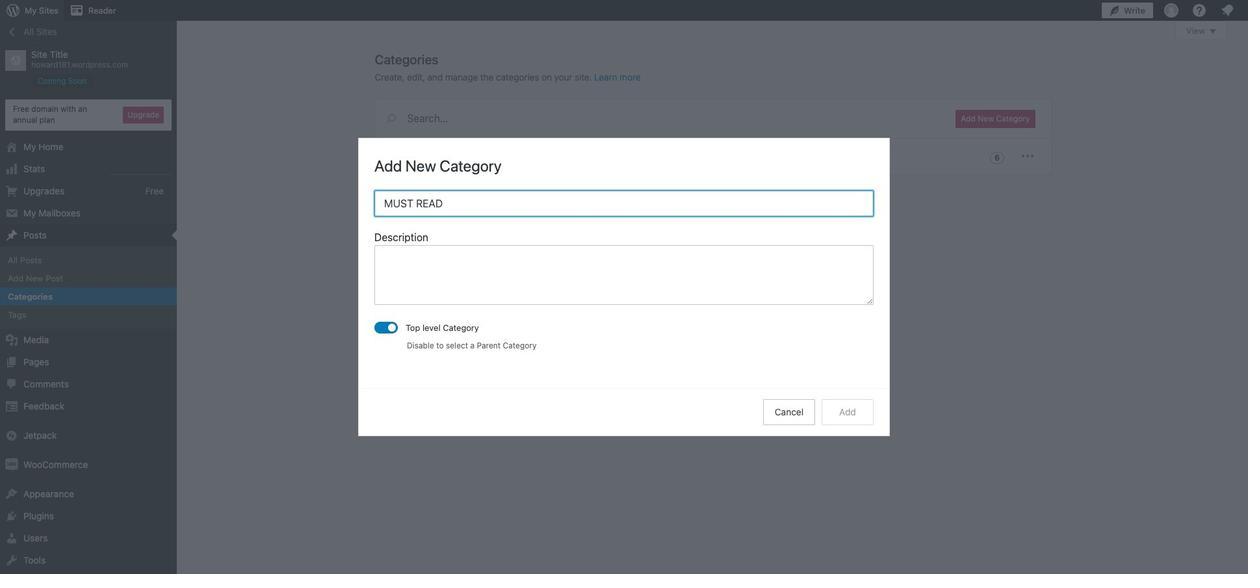 Task type: vqa. For each thing, say whether or not it's contained in the screenshot.
"Text Field"
yes



Task type: locate. For each thing, give the bounding box(es) containing it.
help image
[[1192, 3, 1207, 18]]

New Category Name text field
[[374, 191, 874, 217]]

closed image
[[1210, 29, 1216, 34]]

None search field
[[375, 99, 940, 137]]

main content
[[375, 21, 1227, 175]]

dialog
[[359, 139, 889, 435]]

manage your notifications image
[[1220, 3, 1235, 18]]

toggle menu image
[[1020, 148, 1035, 164]]

highest hourly views 0 image
[[110, 166, 172, 175]]

group
[[374, 230, 874, 309]]

None text field
[[374, 245, 874, 305]]

update your profile, personal settings, and more image
[[1164, 3, 1179, 18]]



Task type: describe. For each thing, give the bounding box(es) containing it.
img image
[[5, 459, 18, 472]]

uncategorized image
[[385, 148, 400, 164]]



